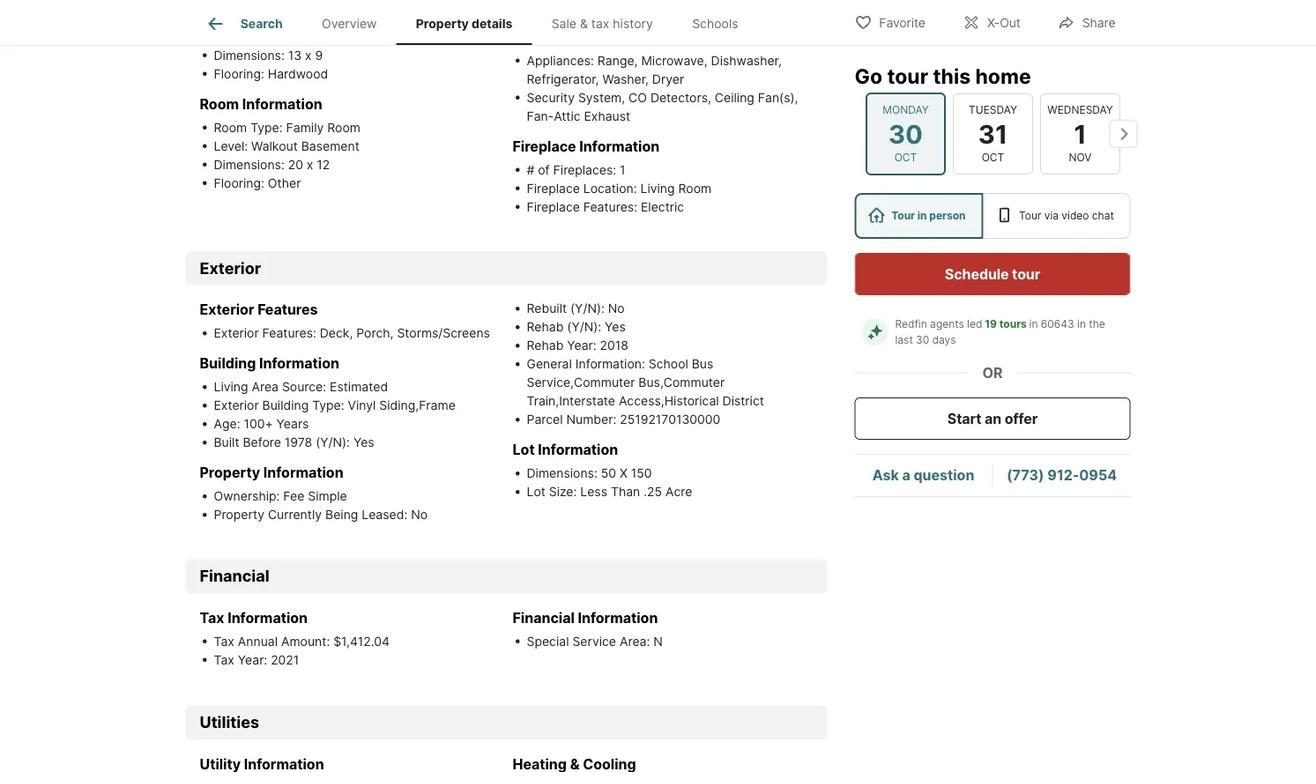 Task type: describe. For each thing, give the bounding box(es) containing it.
19
[[985, 318, 997, 331]]

flooring: inside "room type: dining room level: main dimensions: 13 x 9 flooring: hardwood"
[[214, 67, 264, 82]]

offer
[[1005, 410, 1038, 427]]

family
[[286, 120, 324, 135]]

n
[[653, 634, 663, 649]]

start an offer button
[[855, 398, 1131, 440]]

dimensions: inside room information room type: family room level: walkout basement dimensions: 20 x 12 flooring: other
[[214, 157, 285, 172]]

room type: dining room level: main dimensions: 13 x 9 flooring: hardwood
[[214, 11, 360, 82]]

overview
[[322, 16, 377, 31]]

2021
[[271, 653, 299, 668]]

sale
[[552, 16, 577, 31]]

schools
[[692, 16, 738, 31]]

1 horizontal spatial building
[[262, 399, 309, 414]]

equipment
[[513, 29, 587, 46]]

size:
[[549, 485, 577, 500]]

150
[[631, 466, 652, 481]]

912-
[[1048, 467, 1079, 484]]

tour for tour in person
[[891, 209, 915, 222]]

schedule tour
[[945, 265, 1040, 283]]

than
[[611, 485, 640, 500]]

property details
[[416, 16, 512, 31]]

sale & tax history
[[552, 16, 653, 31]]

fan(s),
[[758, 90, 798, 105]]

20
[[288, 157, 303, 172]]

x-out
[[987, 15, 1021, 30]]

0 horizontal spatial building
[[200, 355, 256, 373]]

tax
[[591, 16, 609, 31]]

search link
[[205, 13, 283, 34]]

the
[[1089, 318, 1105, 331]]

area:
[[620, 634, 650, 649]]

1 horizontal spatial in
[[1029, 318, 1038, 331]]

rebuilt
[[527, 302, 567, 317]]

exhaust
[[584, 109, 630, 124]]

video
[[1062, 209, 1089, 222]]

service,commuter
[[527, 376, 635, 391]]

x inside room information room type: family room level: walkout basement dimensions: 20 x 12 flooring: other
[[307, 157, 313, 172]]

tour in person
[[891, 209, 966, 222]]

start
[[947, 410, 982, 427]]

number:
[[566, 413, 616, 428]]

search
[[240, 16, 283, 31]]

storms/screens
[[397, 326, 490, 341]]

a
[[902, 467, 910, 484]]

2 vertical spatial property
[[214, 508, 264, 523]]

level: inside "room type: dining room level: main dimensions: 13 x 9 flooring: hardwood"
[[214, 30, 248, 45]]

tour for tour via video chat
[[1019, 209, 1041, 222]]

schools tab
[[673, 3, 758, 45]]

0954
[[1079, 467, 1117, 484]]

tab list containing search
[[186, 0, 772, 45]]

area
[[252, 380, 279, 395]]

tours
[[999, 318, 1027, 331]]

lot information dimensions: 50 x 150 lot size: less than .25 acre
[[513, 442, 692, 500]]

redfin
[[895, 318, 927, 331]]

12
[[317, 157, 330, 172]]

currently
[[268, 508, 322, 523]]

security system, co detectors, ceiling fan(s), fan-attic exhaust
[[527, 90, 798, 124]]

acre
[[666, 485, 692, 500]]

1 inside fireplace information # of fireplaces: 1 fireplace location: living room fireplace features: electric
[[620, 163, 626, 178]]

favorite button
[[839, 4, 941, 40]]

fan-
[[527, 109, 554, 124]]

31
[[978, 118, 1007, 149]]

0 vertical spatial lot
[[513, 442, 535, 459]]

co
[[629, 90, 647, 105]]

type: inside "room type: dining room level: main dimensions: 13 x 9 flooring: hardwood"
[[251, 11, 283, 26]]

financial for financial information special service area: n
[[513, 610, 575, 627]]

information for fireplace
[[579, 138, 660, 155]]

1 vertical spatial fireplace
[[527, 181, 580, 196]]

x
[[620, 466, 628, 481]]

this
[[933, 63, 971, 88]]

vinyl
[[348, 399, 376, 414]]

(773) 912-0954 link
[[1007, 467, 1117, 484]]

no inside rebuilt (y/n): no rehab (y/n): yes rehab year: 2018
[[608, 302, 625, 317]]

room inside fireplace information # of fireplaces: 1 fireplace location: living room fireplace features: electric
[[678, 181, 712, 196]]

share button
[[1043, 4, 1131, 40]]

school bus service,commuter bus,commuter train,interstate access,historical district
[[527, 357, 764, 409]]

year: for (y/n):
[[567, 339, 597, 354]]

$1,412.04
[[333, 634, 390, 649]]

amount:
[[281, 634, 330, 649]]

fireplace information # of fireplaces: 1 fireplace location: living room fireplace features: electric
[[513, 138, 712, 215]]

25192170130000
[[620, 413, 720, 428]]

0 vertical spatial (y/n):
[[570, 302, 605, 317]]

information for financial
[[578, 610, 658, 627]]

30 inside in the last 30 days
[[916, 334, 929, 346]]

building information living area source: estimated exterior building type: vinyl siding,frame age: 100+ years built before 1978 (y/n): yes
[[200, 355, 456, 451]]

hardwood
[[268, 67, 328, 82]]

list box containing tour in person
[[855, 193, 1131, 239]]

oct for 31
[[981, 151, 1004, 164]]

basement
[[301, 139, 359, 154]]

siding,frame
[[379, 399, 456, 414]]

school
[[649, 357, 688, 372]]

information for building
[[259, 355, 339, 373]]

yes inside building information living area source: estimated exterior building type: vinyl siding,frame age: 100+ years built before 1978 (y/n): yes
[[353, 436, 374, 451]]

leased:
[[362, 508, 407, 523]]

of
[[538, 163, 550, 178]]

type: inside room information room type: family room level: walkout basement dimensions: 20 x 12 flooring: other
[[251, 120, 283, 135]]

tax information tax annual amount: $1,412.04 tax year: 2021
[[200, 610, 390, 668]]

x-
[[987, 15, 1000, 30]]

special
[[527, 634, 569, 649]]

oct for 30
[[894, 151, 917, 164]]

built
[[214, 436, 239, 451]]

&
[[580, 16, 588, 31]]

ask a question
[[872, 467, 974, 484]]

access,historical
[[619, 394, 719, 409]]

x-out button
[[948, 4, 1036, 40]]

information:
[[575, 357, 645, 372]]

tuesday 31 oct
[[968, 103, 1017, 164]]

less
[[580, 485, 607, 500]]

general
[[527, 357, 572, 372]]

room left dining
[[214, 11, 247, 26]]

chat
[[1092, 209, 1114, 222]]

home
[[975, 63, 1031, 88]]

person
[[929, 209, 966, 222]]

features: inside exterior features exterior features: deck, porch, storms/screens
[[262, 326, 316, 341]]

location:
[[583, 181, 637, 196]]



Task type: locate. For each thing, give the bounding box(es) containing it.
1 vertical spatial 1
[[620, 163, 626, 178]]

financial up annual
[[200, 567, 269, 586]]

year: inside the tax information tax annual amount: $1,412.04 tax year: 2021
[[238, 653, 267, 668]]

living up electric
[[640, 181, 675, 196]]

tour left person at top
[[891, 209, 915, 222]]

rehab up general
[[527, 339, 564, 354]]

1 horizontal spatial financial
[[513, 610, 575, 627]]

information for tax
[[228, 610, 308, 627]]

appliances:
[[527, 53, 598, 68]]

x left 9
[[305, 48, 312, 63]]

1
[[1074, 118, 1086, 149], [620, 163, 626, 178]]

agents
[[930, 318, 964, 331]]

2018
[[600, 339, 628, 354]]

oct inside monday 30 oct
[[894, 151, 917, 164]]

(y/n): inside building information living area source: estimated exterior building type: vinyl siding,frame age: 100+ years built before 1978 (y/n): yes
[[316, 436, 350, 451]]

living inside building information living area source: estimated exterior building type: vinyl siding,frame age: 100+ years built before 1978 (y/n): yes
[[214, 380, 248, 395]]

1 flooring: from the top
[[214, 67, 264, 82]]

wednesday 1 nov
[[1047, 103, 1113, 164]]

information up annual
[[228, 610, 308, 627]]

exterior up the features
[[200, 259, 261, 278]]

features: down location: in the left top of the page
[[583, 200, 637, 215]]

1 up nov at top
[[1074, 118, 1086, 149]]

1 vertical spatial lot
[[527, 485, 546, 500]]

type: inside building information living area source: estimated exterior building type: vinyl siding,frame age: 100+ years built before 1978 (y/n): yes
[[312, 399, 344, 414]]

in left the
[[1077, 318, 1086, 331]]

exterior
[[200, 259, 261, 278], [200, 302, 254, 319], [214, 326, 259, 341], [214, 399, 259, 414]]

out
[[1000, 15, 1021, 30]]

information for lot
[[538, 442, 618, 459]]

financial up the 'special'
[[513, 610, 575, 627]]

0 vertical spatial features:
[[583, 200, 637, 215]]

information down number:
[[538, 442, 618, 459]]

30
[[888, 118, 923, 149], [916, 334, 929, 346]]

x left the 12
[[307, 157, 313, 172]]

exterior left the features
[[200, 302, 254, 319]]

0 vertical spatial year:
[[567, 339, 597, 354]]

features: down the features
[[262, 326, 316, 341]]

0 vertical spatial level:
[[214, 30, 248, 45]]

go tour this home
[[855, 63, 1031, 88]]

system,
[[578, 90, 625, 105]]

0 horizontal spatial yes
[[353, 436, 374, 451]]

financial for financial
[[200, 567, 269, 586]]

1 horizontal spatial no
[[608, 302, 625, 317]]

0 vertical spatial type:
[[251, 11, 283, 26]]

information up the fee
[[263, 465, 343, 482]]

2 rehab from the top
[[527, 339, 564, 354]]

sale & tax history tab
[[532, 3, 673, 45]]

0 horizontal spatial living
[[214, 380, 248, 395]]

0 vertical spatial living
[[640, 181, 675, 196]]

30 inside monday 30 oct
[[888, 118, 923, 149]]

0 horizontal spatial financial
[[200, 567, 269, 586]]

yes inside rebuilt (y/n): no rehab (y/n): yes rehab year: 2018
[[605, 320, 626, 335]]

tour for go
[[887, 63, 928, 88]]

dimensions:
[[214, 48, 285, 63], [214, 157, 285, 172], [527, 466, 597, 481]]

type: up "main"
[[251, 11, 283, 26]]

next image
[[1109, 120, 1138, 148]]

1 vertical spatial living
[[214, 380, 248, 395]]

via
[[1044, 209, 1059, 222]]

tour inside button
[[1012, 265, 1040, 283]]

oct down 31
[[981, 151, 1004, 164]]

dimensions: inside the lot information dimensions: 50 x 150 lot size: less than .25 acre
[[527, 466, 597, 481]]

2 oct from the left
[[981, 151, 1004, 164]]

living inside fireplace information # of fireplaces: 1 fireplace location: living room fireplace features: electric
[[640, 181, 675, 196]]

1 vertical spatial (y/n):
[[567, 320, 601, 335]]

#
[[527, 163, 535, 178]]

x
[[305, 48, 312, 63], [307, 157, 313, 172]]

exterior down the features
[[214, 326, 259, 341]]

(y/n): up 2018
[[567, 320, 601, 335]]

in inside in the last 30 days
[[1077, 318, 1086, 331]]

1 oct from the left
[[894, 151, 917, 164]]

room left "family"
[[214, 120, 247, 135]]

0 vertical spatial tour
[[887, 63, 928, 88]]

dining
[[286, 11, 323, 26]]

information inside the lot information dimensions: 50 x 150 lot size: less than .25 acre
[[538, 442, 618, 459]]

dimensions: up size:
[[527, 466, 597, 481]]

information inside property information ownership: fee simple property currently being leased: no
[[263, 465, 343, 482]]

1 vertical spatial yes
[[353, 436, 374, 451]]

source:
[[282, 380, 326, 395]]

room up electric
[[678, 181, 712, 196]]

tour up monday
[[887, 63, 928, 88]]

start an offer
[[947, 410, 1038, 427]]

year: inside rebuilt (y/n): no rehab (y/n): yes rehab year: 2018
[[567, 339, 597, 354]]

property up ownership:
[[200, 465, 260, 482]]

yes up 2018
[[605, 320, 626, 335]]

0 vertical spatial financial
[[200, 567, 269, 586]]

1 vertical spatial tour
[[1012, 265, 1040, 283]]

in the last 30 days
[[895, 318, 1108, 346]]

0 horizontal spatial no
[[411, 508, 428, 523]]

room information room type: family room level: walkout basement dimensions: 20 x 12 flooring: other
[[200, 96, 361, 191]]

service
[[572, 634, 616, 649]]

exterior inside building information living area source: estimated exterior building type: vinyl siding,frame age: 100+ years built before 1978 (y/n): yes
[[214, 399, 259, 414]]

2 horizontal spatial in
[[1077, 318, 1086, 331]]

information for room
[[242, 96, 322, 113]]

level: inside room information room type: family room level: walkout basement dimensions: 20 x 12 flooring: other
[[214, 139, 248, 154]]

main
[[251, 30, 279, 45]]

None button
[[865, 92, 945, 175], [952, 93, 1033, 175], [1040, 93, 1120, 175], [865, 92, 945, 175], [952, 93, 1033, 175], [1040, 93, 1120, 175]]

parcel number: 25192170130000
[[527, 413, 720, 428]]

dimensions: inside "room type: dining room level: main dimensions: 13 x 9 flooring: hardwood"
[[214, 48, 285, 63]]

features
[[258, 302, 318, 319]]

question
[[914, 467, 974, 484]]

2 vertical spatial (y/n):
[[316, 436, 350, 451]]

tour via video chat
[[1019, 209, 1114, 222]]

deck,
[[320, 326, 353, 341]]

1 vertical spatial tax
[[214, 634, 234, 649]]

no inside property information ownership: fee simple property currently being leased: no
[[411, 508, 428, 523]]

property information ownership: fee simple property currently being leased: no
[[200, 465, 428, 523]]

detectors,
[[650, 90, 711, 105]]

information up area:
[[578, 610, 658, 627]]

an
[[985, 410, 1002, 427]]

1 horizontal spatial 1
[[1074, 118, 1086, 149]]

information inside building information living area source: estimated exterior building type: vinyl siding,frame age: 100+ years built before 1978 (y/n): yes
[[259, 355, 339, 373]]

2 flooring: from the top
[[214, 176, 264, 191]]

flooring:
[[214, 67, 264, 82], [214, 176, 264, 191]]

redfin agents led 19 tours in 60643
[[895, 318, 1074, 331]]

go
[[855, 63, 883, 88]]

in left person at top
[[917, 209, 927, 222]]

0 vertical spatial tax
[[200, 610, 224, 627]]

fireplaces:
[[553, 163, 616, 178]]

0 vertical spatial fireplace
[[513, 138, 576, 155]]

level: left walkout
[[214, 139, 248, 154]]

information inside the tax information tax annual amount: $1,412.04 tax year: 2021
[[228, 610, 308, 627]]

room right dining
[[326, 11, 360, 26]]

tour right schedule
[[1012, 265, 1040, 283]]

fee
[[283, 489, 304, 504]]

0 horizontal spatial oct
[[894, 151, 917, 164]]

information inside financial information special service area: n
[[578, 610, 658, 627]]

in right tours
[[1029, 318, 1038, 331]]

1 vertical spatial dimensions:
[[214, 157, 285, 172]]

1 inside wednesday 1 nov
[[1074, 118, 1086, 149]]

overview tab
[[302, 3, 396, 45]]

exterior features exterior features: deck, porch, storms/screens
[[200, 302, 490, 341]]

0 horizontal spatial year:
[[238, 653, 267, 668]]

exterior up age:
[[214, 399, 259, 414]]

information down exhaust
[[579, 138, 660, 155]]

1 vertical spatial rehab
[[527, 339, 564, 354]]

2 tour from the left
[[1019, 209, 1041, 222]]

year: down annual
[[238, 653, 267, 668]]

schedule
[[945, 265, 1009, 283]]

being
[[325, 508, 358, 523]]

2 level: from the top
[[214, 139, 248, 154]]

fireplace
[[513, 138, 576, 155], [527, 181, 580, 196], [527, 200, 580, 215]]

living left area
[[214, 380, 248, 395]]

last
[[895, 334, 913, 346]]

oct inside tuesday 31 oct
[[981, 151, 1004, 164]]

2 vertical spatial fireplace
[[527, 200, 580, 215]]

0 vertical spatial flooring:
[[214, 67, 264, 82]]

list box
[[855, 193, 1131, 239]]

porch,
[[356, 326, 394, 341]]

1 horizontal spatial tour
[[1012, 265, 1040, 283]]

0 vertical spatial yes
[[605, 320, 626, 335]]

general information:
[[527, 357, 649, 372]]

financial information special service area: n
[[513, 610, 663, 649]]

year:
[[567, 339, 597, 354], [238, 653, 267, 668]]

building up area
[[200, 355, 256, 373]]

0 horizontal spatial features:
[[262, 326, 316, 341]]

level: left "main"
[[214, 30, 248, 45]]

0 horizontal spatial in
[[917, 209, 927, 222]]

property for information
[[200, 465, 260, 482]]

tour for schedule
[[1012, 265, 1040, 283]]

financial inside financial information special service area: n
[[513, 610, 575, 627]]

1 up location: in the left top of the page
[[620, 163, 626, 178]]

1 horizontal spatial living
[[640, 181, 675, 196]]

parcel
[[527, 413, 563, 428]]

microwave,
[[641, 53, 708, 68]]

property left details
[[416, 16, 469, 31]]

building
[[200, 355, 256, 373], [262, 399, 309, 414]]

1 vertical spatial level:
[[214, 139, 248, 154]]

information inside room information room type: family room level: walkout basement dimensions: 20 x 12 flooring: other
[[242, 96, 322, 113]]

property for details
[[416, 16, 469, 31]]

1978
[[285, 436, 312, 451]]

1 horizontal spatial tour
[[1019, 209, 1041, 222]]

features:
[[583, 200, 637, 215], [262, 326, 316, 341]]

tab list
[[186, 0, 772, 45]]

year: for information
[[238, 653, 267, 668]]

ceiling
[[715, 90, 754, 105]]

ask
[[872, 467, 899, 484]]

100+
[[244, 417, 273, 432]]

flooring: inside room information room type: family room level: walkout basement dimensions: 20 x 12 flooring: other
[[214, 176, 264, 191]]

1 horizontal spatial yes
[[605, 320, 626, 335]]

13
[[288, 48, 302, 63]]

flooring: down "main"
[[214, 67, 264, 82]]

2 vertical spatial type:
[[312, 399, 344, 414]]

bus
[[692, 357, 713, 372]]

no right leased:
[[411, 508, 428, 523]]

financial
[[200, 567, 269, 586], [513, 610, 575, 627]]

1 rehab from the top
[[527, 320, 564, 335]]

2 vertical spatial tax
[[214, 653, 234, 668]]

property down ownership:
[[214, 508, 264, 523]]

1 vertical spatial 30
[[916, 334, 929, 346]]

1 horizontal spatial year:
[[567, 339, 597, 354]]

dimensions: down "main"
[[214, 48, 285, 63]]

dimensions: down walkout
[[214, 157, 285, 172]]

1 vertical spatial financial
[[513, 610, 575, 627]]

details
[[472, 16, 512, 31]]

property details tab
[[396, 3, 532, 45]]

type: up walkout
[[251, 120, 283, 135]]

0 vertical spatial building
[[200, 355, 256, 373]]

1 vertical spatial type:
[[251, 120, 283, 135]]

rebuilt (y/n): no rehab (y/n): yes rehab year: 2018
[[527, 302, 628, 354]]

0 horizontal spatial tour
[[891, 209, 915, 222]]

information up source:
[[259, 355, 339, 373]]

history
[[613, 16, 653, 31]]

information inside fireplace information # of fireplaces: 1 fireplace location: living room fireplace features: electric
[[579, 138, 660, 155]]

led
[[967, 318, 982, 331]]

annual
[[238, 634, 278, 649]]

in inside option
[[917, 209, 927, 222]]

washer,
[[602, 72, 649, 87]]

tour left via
[[1019, 209, 1041, 222]]

0 horizontal spatial tour
[[887, 63, 928, 88]]

1 vertical spatial building
[[262, 399, 309, 414]]

(y/n): right rebuilt at left top
[[570, 302, 605, 317]]

0 vertical spatial dimensions:
[[214, 48, 285, 63]]

lot left size:
[[527, 485, 546, 500]]

0 horizontal spatial 1
[[620, 163, 626, 178]]

monday 30 oct
[[882, 103, 928, 164]]

train,interstate
[[527, 394, 615, 409]]

oct down monday
[[894, 151, 917, 164]]

range, microwave, dishwasher, refrigerator, washer, dryer
[[527, 53, 782, 87]]

oct
[[894, 151, 917, 164], [981, 151, 1004, 164]]

1 vertical spatial no
[[411, 508, 428, 523]]

room down search link
[[200, 96, 239, 113]]

tour via video chat option
[[983, 193, 1131, 239]]

(y/n):
[[570, 302, 605, 317], [567, 320, 601, 335], [316, 436, 350, 451]]

building up years
[[262, 399, 309, 414]]

no up 2018
[[608, 302, 625, 317]]

yes
[[605, 320, 626, 335], [353, 436, 374, 451]]

2 vertical spatial dimensions:
[[527, 466, 597, 481]]

1 vertical spatial property
[[200, 465, 260, 482]]

information for property
[[263, 465, 343, 482]]

rehab down rebuilt at left top
[[527, 320, 564, 335]]

tuesday
[[968, 103, 1017, 116]]

simple
[[308, 489, 347, 504]]

features: inside fireplace information # of fireplaces: 1 fireplace location: living room fireplace features: electric
[[583, 200, 637, 215]]

(y/n): right 1978
[[316, 436, 350, 451]]

range,
[[598, 53, 638, 68]]

tour in person option
[[855, 193, 983, 239]]

30 down monday
[[888, 118, 923, 149]]

type: down source:
[[312, 399, 344, 414]]

year: up general information:
[[567, 339, 597, 354]]

1 vertical spatial x
[[307, 157, 313, 172]]

30 right last
[[916, 334, 929, 346]]

lot down parcel
[[513, 442, 535, 459]]

x inside "room type: dining room level: main dimensions: 13 x 9 flooring: hardwood"
[[305, 48, 312, 63]]

0 vertical spatial no
[[608, 302, 625, 317]]

yes down 'vinyl' at the left
[[353, 436, 374, 451]]

1 tour from the left
[[891, 209, 915, 222]]

0 vertical spatial 1
[[1074, 118, 1086, 149]]

0 vertical spatial 30
[[888, 118, 923, 149]]

1 vertical spatial flooring:
[[214, 176, 264, 191]]

60643
[[1041, 318, 1074, 331]]

9
[[315, 48, 323, 63]]

utilities
[[200, 713, 259, 733]]

room up basement
[[327, 120, 361, 135]]

type:
[[251, 11, 283, 26], [251, 120, 283, 135], [312, 399, 344, 414]]

1 level: from the top
[[214, 30, 248, 45]]

1 vertical spatial features:
[[262, 326, 316, 341]]

flooring: left other on the left
[[214, 176, 264, 191]]

property inside tab
[[416, 16, 469, 31]]

1 vertical spatial year:
[[238, 653, 267, 668]]

1 horizontal spatial features:
[[583, 200, 637, 215]]

0 vertical spatial property
[[416, 16, 469, 31]]

0 vertical spatial rehab
[[527, 320, 564, 335]]

information up "family"
[[242, 96, 322, 113]]

years
[[276, 417, 309, 432]]

1 horizontal spatial oct
[[981, 151, 1004, 164]]

0 vertical spatial x
[[305, 48, 312, 63]]

favorite
[[879, 15, 926, 30]]



Task type: vqa. For each thing, say whether or not it's contained in the screenshot.
the bottommost Flooring:
yes



